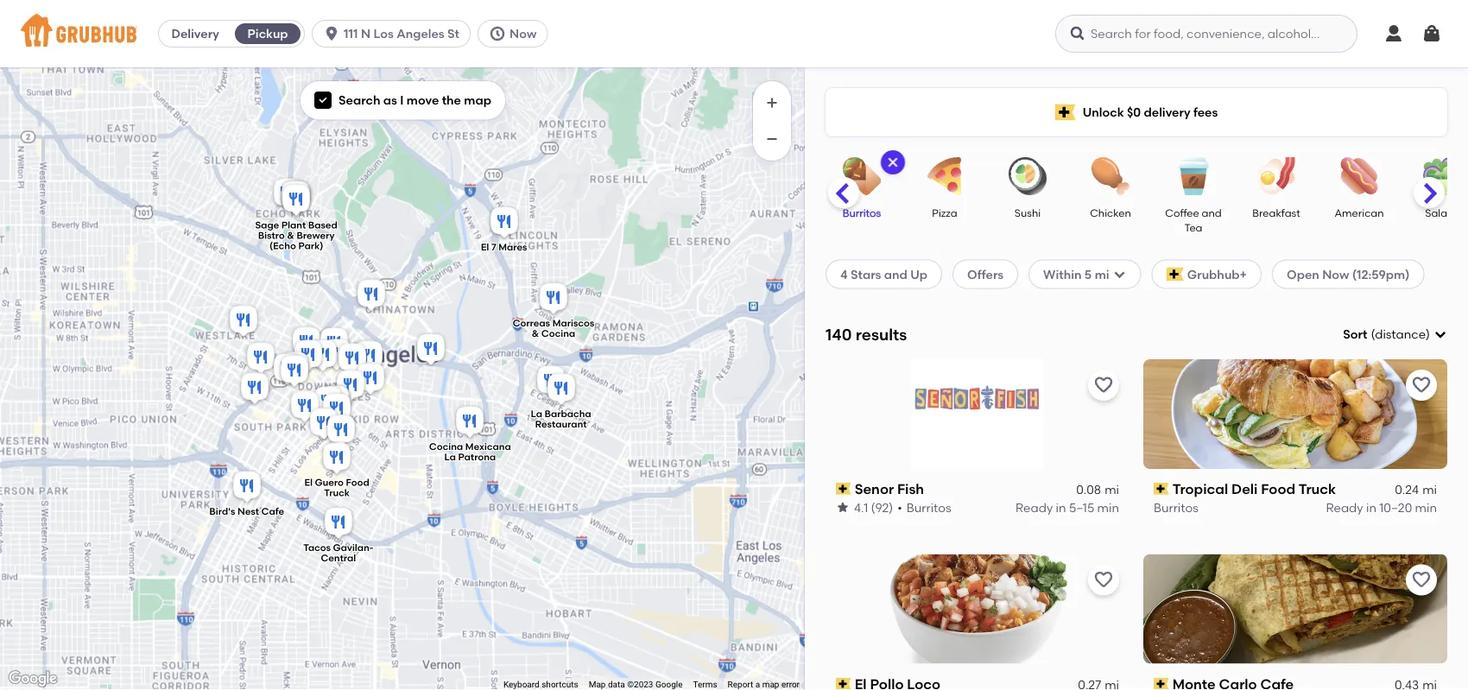 Task type: describe. For each thing, give the bounding box(es) containing it.
brewery
[[297, 230, 335, 241]]

1 horizontal spatial map
[[763, 680, 780, 690]]

4.1 (92)
[[855, 500, 894, 515]]

7
[[492, 241, 496, 253]]

$0
[[1127, 105, 1141, 120]]

terms
[[693, 680, 718, 690]]

cocina inside correas mariscos & cocina
[[542, 328, 576, 340]]

tropical deli food truck image
[[353, 361, 388, 399]]

saffron india restaurant image
[[320, 337, 354, 375]]

move
[[407, 93, 439, 108]]

happy burrito image
[[319, 383, 353, 421]]

save this restaurant button for tropical deli food truck logo
[[1407, 370, 1438, 401]]

chipotle image
[[317, 325, 352, 363]]

george's burger stand image
[[534, 363, 569, 401]]

©2023
[[627, 680, 654, 690]]

anna's fish market dtla image
[[277, 353, 312, 391]]

st
[[448, 26, 460, 41]]

food for deli
[[1262, 481, 1296, 497]]

none field containing sort
[[1344, 326, 1448, 343]]

burritos image
[[832, 157, 893, 195]]

within
[[1044, 267, 1082, 281]]

tacos super gallito - staples image
[[238, 370, 272, 408]]

correas mariscos & cocina image
[[537, 280, 571, 318]]

grubhub plus flag logo image for grubhub+
[[1167, 267, 1184, 281]]

coffee
[[1166, 207, 1200, 219]]

deli
[[1232, 481, 1258, 497]]

shortcuts
[[542, 680, 579, 690]]

guero
[[315, 477, 344, 489]]

unlock
[[1083, 105, 1125, 120]]

judith's foods image
[[288, 388, 322, 426]]

save this restaurant image
[[1094, 375, 1115, 396]]

el guero food truck bird's nest cafe
[[209, 477, 370, 518]]

tacos gavilan- central
[[303, 542, 374, 564]]

mi right the "5"
[[1095, 267, 1110, 281]]

rodeo mexican grill image
[[278, 178, 313, 216]]

senor fish
[[855, 481, 925, 497]]

(12:59pm)
[[1353, 267, 1410, 281]]

10–20
[[1380, 500, 1413, 515]]

)
[[1427, 327, 1431, 342]]

and inside 'coffee and tea'
[[1202, 207, 1222, 219]]

4
[[841, 267, 848, 281]]

reggie's deli (citibank) image
[[270, 176, 305, 214]]

in for tropical deli food truck
[[1367, 500, 1377, 515]]

2 subscription pass image from the top
[[836, 678, 852, 690]]

(
[[1372, 327, 1376, 342]]

el for guero
[[305, 477, 313, 489]]

barbacha
[[545, 408, 592, 420]]

minus icon image
[[764, 130, 781, 148]]

cocina inside 'cocina mexicana la patrona'
[[429, 441, 463, 453]]

results
[[856, 325, 907, 344]]

keyboard shortcuts
[[504, 680, 579, 690]]

as
[[383, 93, 397, 108]]

& inside sage plant based bistro & brewery (echo park)
[[287, 230, 295, 241]]

111 n los angeles st
[[344, 26, 460, 41]]

1 horizontal spatial burritos
[[907, 500, 952, 515]]

delivery
[[171, 26, 219, 41]]

patrona
[[458, 451, 496, 463]]

map
[[589, 680, 606, 690]]

up
[[911, 267, 928, 281]]

el guero food truck image
[[320, 440, 354, 478]]

bird's nest cafe image
[[230, 469, 264, 507]]

el 7 mares image
[[487, 204, 522, 242]]

coffee and tea image
[[1164, 157, 1224, 195]]

140 results
[[826, 325, 907, 344]]

senor fish logo image
[[912, 359, 1044, 469]]

open
[[1287, 267, 1320, 281]]

ready for tropical deli food truck
[[1327, 500, 1364, 515]]

sage plant based bistro & brewery (echo park)
[[255, 219, 338, 252]]

la inside 'cocina mexicana la patrona'
[[444, 451, 456, 463]]

nest
[[238, 506, 259, 518]]

tacos gavilan-central image
[[321, 505, 356, 543]]

salads
[[1426, 207, 1460, 219]]

chicken image
[[1081, 157, 1141, 195]]

long beach tacos image
[[311, 384, 346, 422]]

ocho mexican grill image
[[270, 351, 305, 389]]

within 5 mi
[[1044, 267, 1110, 281]]

tacos
[[303, 542, 331, 554]]

save this restaurant image for tropical deli food truck logo
[[1412, 375, 1433, 396]]

0 horizontal spatial map
[[464, 93, 492, 108]]

stars
[[851, 267, 882, 281]]

now inside button
[[510, 26, 537, 41]]

report a map error
[[728, 680, 800, 690]]

grubhub+
[[1188, 267, 1248, 281]]

• burritos
[[898, 500, 952, 515]]

111 n los angeles st button
[[312, 20, 478, 48]]

american
[[1335, 207, 1385, 219]]

svg image inside field
[[1434, 328, 1448, 341]]

tea
[[1185, 222, 1203, 234]]

distance
[[1376, 327, 1427, 342]]

cutty la image
[[414, 331, 448, 369]]

delivery
[[1144, 105, 1191, 120]]

mariscos
[[553, 318, 595, 329]]

fish
[[898, 481, 925, 497]]

n
[[361, 26, 371, 41]]

ready in 5–15 min
[[1016, 500, 1120, 515]]

map region
[[0, 0, 970, 690]]

la inside la barbacha restaurant
[[531, 408, 543, 420]]

central
[[321, 552, 356, 564]]

unlock $0 delivery fees
[[1083, 105, 1219, 120]]

(92)
[[871, 500, 894, 515]]

engine co. 28 image
[[277, 349, 312, 388]]

5–15
[[1070, 500, 1095, 515]]

the breakfast burrito factory image
[[244, 340, 278, 378]]

truck for tropical deli food truck
[[1299, 481, 1337, 497]]

bird's
[[209, 506, 235, 518]]

& inside correas mariscos & cocina
[[532, 328, 539, 340]]

map data ©2023 google
[[589, 680, 683, 690]]

tropical deli food truck
[[1173, 481, 1337, 497]]

margarita's place image
[[318, 383, 353, 421]]

open now (12:59pm)
[[1287, 267, 1410, 281]]

report a map error link
[[728, 680, 800, 690]]

burger district image
[[307, 406, 341, 444]]

correas mariscos & cocina
[[513, 318, 595, 340]]

breakfast
[[1253, 207, 1301, 219]]

2 horizontal spatial burritos
[[1154, 500, 1199, 515]]

5
[[1085, 267, 1092, 281]]

cocina mexicana la patrona
[[429, 441, 511, 463]]

in for senor fish
[[1056, 500, 1067, 515]]

sage plant based bistro & brewery (echo park) image
[[279, 182, 314, 220]]



Task type: locate. For each thing, give the bounding box(es) containing it.
svg image inside the 111 n los angeles st button
[[323, 25, 341, 42]]

angeles
[[397, 26, 445, 41]]

offers
[[968, 267, 1004, 281]]

None field
[[1344, 326, 1448, 343]]

0 vertical spatial el
[[481, 241, 489, 253]]

0 horizontal spatial burritos
[[843, 207, 881, 219]]

4 stars and up
[[841, 267, 928, 281]]

1 horizontal spatial grubhub plus flag logo image
[[1167, 267, 1184, 281]]

coffee and tea
[[1166, 207, 1222, 234]]

svg image inside now button
[[489, 25, 506, 42]]

4.1
[[855, 500, 868, 515]]

1 vertical spatial svg image
[[318, 95, 328, 106]]

subscription pass image up star icon
[[836, 483, 852, 495]]

burritos down the tropical
[[1154, 500, 1199, 515]]

grubhub plus flag logo image for unlock $0 delivery fees
[[1056, 104, 1076, 121]]

sort ( distance )
[[1344, 327, 1431, 342]]

map
[[464, 93, 492, 108], [763, 680, 780, 690]]

save this restaurant image down )
[[1412, 375, 1433, 396]]

la left the barbacha at the bottom of the page
[[531, 408, 543, 420]]

keyboard shortcuts button
[[504, 679, 579, 690]]

& down correas mariscos & cocina icon
[[532, 328, 539, 340]]

save this restaurant image for el pollo loco logo
[[1094, 570, 1115, 591]]

1 in from the left
[[1056, 500, 1067, 515]]

0 vertical spatial &
[[287, 230, 295, 241]]

truck up ready in 10–20 min
[[1299, 481, 1337, 497]]

error
[[782, 680, 800, 690]]

0.08 mi
[[1077, 483, 1120, 497]]

140
[[826, 325, 852, 344]]

0 horizontal spatial svg image
[[318, 95, 328, 106]]

1 vertical spatial &
[[532, 328, 539, 340]]

0 horizontal spatial truck
[[324, 487, 350, 499]]

0 horizontal spatial grubhub plus flag logo image
[[1056, 104, 1076, 121]]

breakfast image
[[1247, 157, 1307, 195]]

1 ready from the left
[[1016, 500, 1053, 515]]

min down 0.24 mi
[[1416, 500, 1438, 515]]

1 min from the left
[[1098, 500, 1120, 515]]

1 horizontal spatial la
[[531, 408, 543, 420]]

terms link
[[693, 680, 718, 690]]

0 horizontal spatial food
[[346, 477, 370, 489]]

burritos
[[843, 207, 881, 219], [907, 500, 952, 515], [1154, 500, 1199, 515]]

ready in 10–20 min
[[1327, 500, 1438, 515]]

la barbacha restaurant image
[[544, 371, 579, 409]]

based
[[308, 219, 338, 231]]

save this restaurant image
[[1412, 375, 1433, 396], [1094, 570, 1115, 591], [1412, 570, 1433, 591]]

truck inside el guero food truck bird's nest cafe
[[324, 487, 350, 499]]

pez cantina image
[[306, 337, 340, 375]]

svg image
[[489, 25, 506, 42], [318, 95, 328, 106]]

subscription pass image
[[1154, 483, 1170, 495], [1154, 678, 1170, 690]]

rodeo express mexican grill image
[[279, 178, 314, 216]]

1 vertical spatial subscription pass image
[[1154, 678, 1170, 690]]

el pollo loco logo image
[[826, 554, 1130, 664]]

la barbacha restaurant
[[531, 408, 592, 430]]

0 vertical spatial now
[[510, 26, 537, 41]]

svg image left search
[[318, 95, 328, 106]]

delivery button
[[159, 20, 232, 48]]

el inside el guero food truck bird's nest cafe
[[305, 477, 313, 489]]

qq cafe image
[[324, 413, 359, 451]]

burritos down fish in the right of the page
[[907, 500, 952, 515]]

1 vertical spatial subscription pass image
[[836, 678, 852, 690]]

Search for food, convenience, alcohol... search field
[[1056, 15, 1358, 53]]

1 vertical spatial now
[[1323, 267, 1350, 281]]

1 vertical spatial map
[[763, 680, 780, 690]]

la left patrona
[[444, 451, 456, 463]]

0 vertical spatial subscription pass image
[[1154, 483, 1170, 495]]

&
[[287, 230, 295, 241], [532, 328, 539, 340]]

1 vertical spatial la
[[444, 451, 456, 463]]

cafe
[[261, 506, 284, 518]]

(echo
[[270, 240, 296, 252]]

in left 10–20
[[1367, 500, 1377, 515]]

el left 7
[[481, 241, 489, 253]]

vegan hooligans image
[[320, 391, 354, 429]]

park)
[[298, 240, 323, 252]]

2 min from the left
[[1416, 500, 1438, 515]]

grubhub plus flag logo image
[[1056, 104, 1076, 121], [1167, 267, 1184, 281]]

cocina mexicana la patrona image
[[453, 404, 487, 442]]

0 horizontal spatial ready
[[1016, 500, 1053, 515]]

gavilan-
[[333, 542, 374, 554]]

sushi image
[[998, 157, 1058, 195]]

correas
[[513, 318, 550, 329]]

pickup
[[248, 26, 288, 41]]

mi right the 0.24 in the bottom of the page
[[1423, 483, 1438, 497]]

and left up
[[885, 267, 908, 281]]

search as i move the map
[[339, 93, 492, 108]]

0.24 mi
[[1396, 483, 1438, 497]]

sushi
[[1015, 207, 1041, 219]]

1 horizontal spatial cocina
[[542, 328, 576, 340]]

1 horizontal spatial ready
[[1327, 500, 1364, 515]]

american image
[[1330, 157, 1390, 195]]

el pollo loco image
[[335, 341, 370, 379]]

0 vertical spatial cocina
[[542, 328, 576, 340]]

0 vertical spatial map
[[464, 93, 492, 108]]

mi
[[1095, 267, 1110, 281], [1105, 483, 1120, 497], [1423, 483, 1438, 497]]

zayna flaming grill image
[[354, 277, 389, 315]]

bistro
[[258, 230, 285, 241]]

la salsa image
[[289, 324, 324, 362]]

cocina
[[542, 328, 576, 340], [429, 441, 463, 453]]

el left guero
[[305, 477, 313, 489]]

save this restaurant button for monte carlo cafe logo
[[1407, 565, 1438, 596]]

save this restaurant button
[[1089, 370, 1120, 401], [1407, 370, 1438, 401], [1089, 565, 1120, 596], [1407, 565, 1438, 596]]

monte carlo cafe logo image
[[1144, 554, 1448, 664]]

monte carlo cafe image
[[334, 368, 368, 406]]

1 horizontal spatial and
[[1202, 207, 1222, 219]]

in left 5–15
[[1056, 500, 1067, 515]]

google
[[656, 680, 683, 690]]

mi right 0.08
[[1105, 483, 1120, 497]]

1 horizontal spatial now
[[1323, 267, 1350, 281]]

0.08
[[1077, 483, 1102, 497]]

1 vertical spatial and
[[885, 267, 908, 281]]

grubhub plus flag logo image left unlock
[[1056, 104, 1076, 121]]

save this restaurant image for monte carlo cafe logo
[[1412, 570, 1433, 591]]

mi for tropical deli food truck
[[1423, 483, 1438, 497]]

main navigation navigation
[[0, 0, 1469, 67]]

saffron india restaurant image
[[291, 337, 326, 375]]

111
[[344, 26, 358, 41]]

1 horizontal spatial food
[[1262, 481, 1296, 497]]

los
[[374, 26, 394, 41]]

el 7 mares
[[481, 241, 527, 253]]

cocina left mexicana on the bottom of the page
[[429, 441, 463, 453]]

la
[[531, 408, 543, 420], [444, 451, 456, 463]]

ready left 5–15
[[1016, 500, 1053, 515]]

food right deli
[[1262, 481, 1296, 497]]

ready left 10–20
[[1327, 500, 1364, 515]]

now right open
[[1323, 267, 1350, 281]]

subscription pass image right the error
[[836, 678, 852, 690]]

el
[[481, 241, 489, 253], [305, 477, 313, 489]]

0 horizontal spatial el
[[305, 477, 313, 489]]

now button
[[478, 20, 555, 48]]

pizza
[[933, 207, 958, 219]]

food inside el guero food truck bird's nest cafe
[[346, 477, 370, 489]]

min for senor fish
[[1098, 500, 1120, 515]]

mi for senor fish
[[1105, 483, 1120, 497]]

& right bistro
[[287, 230, 295, 241]]

save this restaurant button for the senor fish logo
[[1089, 370, 1120, 401]]

0 vertical spatial la
[[531, 408, 543, 420]]

0 horizontal spatial in
[[1056, 500, 1067, 515]]

ready for senor fish
[[1016, 500, 1053, 515]]

chicken
[[1091, 207, 1132, 219]]

food for guero
[[346, 477, 370, 489]]

min
[[1098, 500, 1120, 515], [1416, 500, 1438, 515]]

1 vertical spatial grubhub plus flag logo image
[[1167, 267, 1184, 281]]

svg image right st
[[489, 25, 506, 42]]

0 horizontal spatial &
[[287, 230, 295, 241]]

1 horizontal spatial &
[[532, 328, 539, 340]]

plus icon image
[[764, 94, 781, 111]]

and up "tea"
[[1202, 207, 1222, 219]]

1 horizontal spatial truck
[[1299, 481, 1337, 497]]

0.24
[[1396, 483, 1420, 497]]

el for 7
[[481, 241, 489, 253]]

save this restaurant button for el pollo loco logo
[[1089, 565, 1120, 596]]

el charro restaurant image
[[226, 303, 261, 341]]

1 subscription pass image from the top
[[1154, 483, 1170, 495]]

save this restaurant image down 5–15
[[1094, 570, 1115, 591]]

a
[[756, 680, 760, 690]]

1 horizontal spatial min
[[1416, 500, 1438, 515]]

2 in from the left
[[1367, 500, 1377, 515]]

truck for el guero food truck bird's nest cafe
[[324, 487, 350, 499]]

food right guero
[[346, 477, 370, 489]]

1 subscription pass image from the top
[[836, 483, 852, 495]]

grubhub plus flag logo image left grubhub+
[[1167, 267, 1184, 281]]

0 horizontal spatial la
[[444, 451, 456, 463]]

min down 0.08 mi
[[1098, 500, 1120, 515]]

svg image
[[1384, 23, 1405, 44], [1422, 23, 1443, 44], [323, 25, 341, 42], [1070, 25, 1087, 42], [886, 156, 900, 169], [1113, 267, 1127, 281], [1434, 328, 1448, 341]]

google image
[[4, 668, 61, 690]]

search
[[339, 93, 381, 108]]

and
[[1202, 207, 1222, 219], [885, 267, 908, 281]]

cocina down correas mariscos & cocina icon
[[542, 328, 576, 340]]

data
[[608, 680, 625, 690]]

0 vertical spatial subscription pass image
[[836, 483, 852, 495]]

1 horizontal spatial svg image
[[489, 25, 506, 42]]

•
[[898, 500, 903, 515]]

1 horizontal spatial in
[[1367, 500, 1377, 515]]

0 horizontal spatial now
[[510, 26, 537, 41]]

salads image
[[1413, 157, 1469, 195]]

0 vertical spatial and
[[1202, 207, 1222, 219]]

1 vertical spatial cocina
[[429, 441, 463, 453]]

sage
[[255, 219, 279, 231]]

pizza image
[[915, 157, 975, 195]]

svg image for now
[[489, 25, 506, 42]]

now right st
[[510, 26, 537, 41]]

burritos down burritos image
[[843, 207, 881, 219]]

save this restaurant image down 10–20
[[1412, 570, 1433, 591]]

0 vertical spatial svg image
[[489, 25, 506, 42]]

1 horizontal spatial el
[[481, 241, 489, 253]]

map right the
[[464, 93, 492, 108]]

0 horizontal spatial min
[[1098, 500, 1120, 515]]

subscription pass image
[[836, 483, 852, 495], [836, 678, 852, 690]]

tropical deli food truck logo image
[[1144, 359, 1448, 469]]

min for tropical deli food truck
[[1416, 500, 1438, 515]]

report
[[728, 680, 754, 690]]

tropical
[[1173, 481, 1229, 497]]

0 vertical spatial grubhub plus flag logo image
[[1056, 104, 1076, 121]]

svg image for search as i move the map
[[318, 95, 328, 106]]

fees
[[1194, 105, 1219, 120]]

senor fish image
[[352, 338, 386, 376]]

0 horizontal spatial and
[[885, 267, 908, 281]]

senor
[[855, 481, 894, 497]]

truck up the "tacos gavilan-central" icon
[[324, 487, 350, 499]]

2 subscription pass image from the top
[[1154, 678, 1170, 690]]

2 ready from the left
[[1327, 500, 1364, 515]]

keyboard
[[504, 680, 540, 690]]

i
[[400, 93, 404, 108]]

restaurant
[[535, 418, 587, 430]]

plant
[[282, 219, 306, 231]]

mares
[[499, 241, 527, 253]]

food
[[346, 477, 370, 489], [1262, 481, 1296, 497]]

1 vertical spatial el
[[305, 477, 313, 489]]

star icon image
[[836, 501, 850, 515]]

map right a
[[763, 680, 780, 690]]

0 horizontal spatial cocina
[[429, 441, 463, 453]]

pickup button
[[232, 20, 304, 48]]



Task type: vqa. For each thing, say whether or not it's contained in the screenshot.
the leftmost SICILIAN SLICE
no



